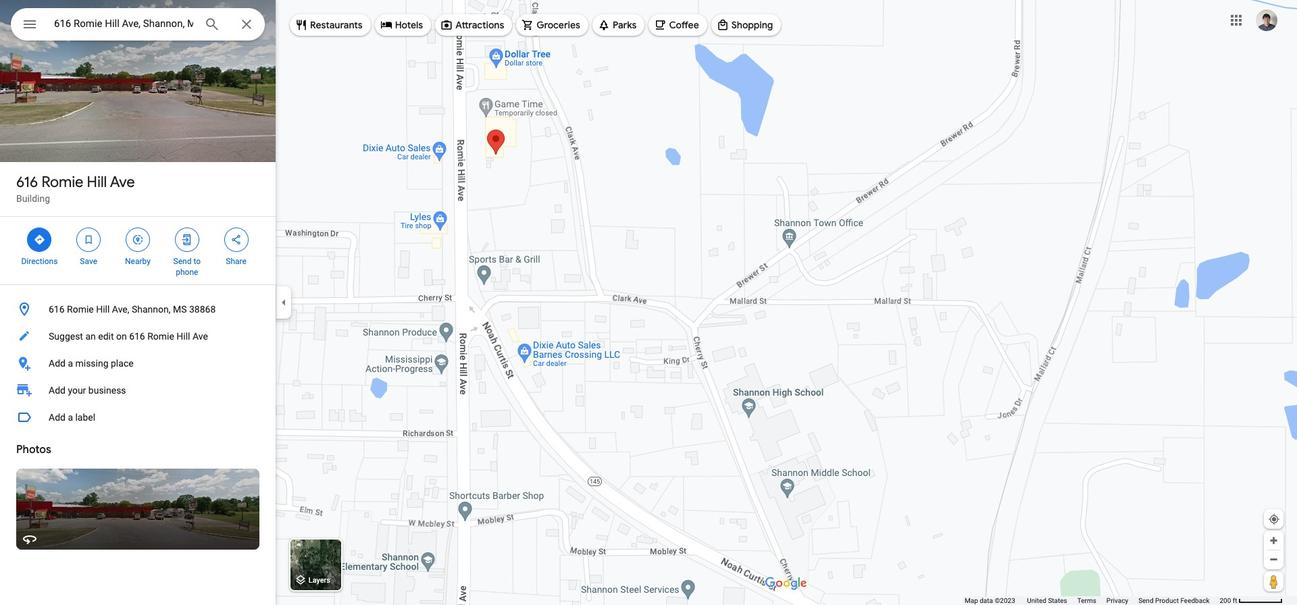 Task type: vqa. For each thing, say whether or not it's contained in the screenshot.
Send Product Feedback's Send
yes



Task type: locate. For each thing, give the bounding box(es) containing it.
0 vertical spatial 616
[[16, 173, 38, 192]]

0 horizontal spatial ave
[[110, 173, 135, 192]]

hill for ave
[[87, 173, 107, 192]]

1 horizontal spatial ave
[[193, 331, 208, 342]]

parks button
[[592, 9, 645, 41]]

footer containing map data ©2023
[[965, 597, 1220, 605]]

 search field
[[11, 8, 265, 43]]

hotels
[[395, 19, 423, 31]]

ave inside 616 romie hill ave building
[[110, 173, 135, 192]]

romie
[[41, 173, 83, 192], [67, 304, 94, 315], [147, 331, 174, 342]]

ave inside button
[[193, 331, 208, 342]]

states
[[1048, 597, 1067, 605]]

0 vertical spatial add
[[49, 358, 65, 369]]

616 Romie Hill Ave, Shannon, MS 38868 field
[[11, 8, 265, 41]]

1 vertical spatial send
[[1138, 597, 1154, 605]]

2 a from the top
[[68, 412, 73, 423]]

1 vertical spatial romie
[[67, 304, 94, 315]]

0 vertical spatial hill
[[87, 173, 107, 192]]

0 horizontal spatial send
[[173, 257, 191, 266]]

romie up an
[[67, 304, 94, 315]]


[[83, 232, 95, 247]]

1 a from the top
[[68, 358, 73, 369]]

add
[[49, 358, 65, 369], [49, 385, 65, 396], [49, 412, 65, 423]]

show your location image
[[1268, 513, 1280, 526]]

suggest an edit on 616 romie hill ave
[[49, 331, 208, 342]]

a
[[68, 358, 73, 369], [68, 412, 73, 423]]

save
[[80, 257, 97, 266]]

1 horizontal spatial send
[[1138, 597, 1154, 605]]

2 vertical spatial add
[[49, 412, 65, 423]]

0 vertical spatial a
[[68, 358, 73, 369]]

a for label
[[68, 412, 73, 423]]

romie for ave,
[[67, 304, 94, 315]]


[[181, 232, 193, 247]]

send for send to phone
[[173, 257, 191, 266]]

edit
[[98, 331, 114, 342]]

footer
[[965, 597, 1220, 605]]

hill down ms
[[177, 331, 190, 342]]

©2023
[[995, 597, 1015, 605]]

0 vertical spatial send
[[173, 257, 191, 266]]

0 vertical spatial romie
[[41, 173, 83, 192]]

616
[[16, 173, 38, 192], [49, 304, 65, 315], [129, 331, 145, 342]]

200 ft button
[[1220, 597, 1283, 605]]

add down the suggest
[[49, 358, 65, 369]]

ave
[[110, 173, 135, 192], [193, 331, 208, 342]]

38868
[[189, 304, 216, 315]]

data
[[980, 597, 993, 605]]

200 ft
[[1220, 597, 1237, 605]]

616 romie hill ave main content
[[0, 0, 276, 605]]

restaurants button
[[290, 9, 371, 41]]

privacy
[[1106, 597, 1128, 605]]

616 up the suggest
[[49, 304, 65, 315]]

2 add from the top
[[49, 385, 65, 396]]

terms button
[[1077, 597, 1096, 605]]

send left product
[[1138, 597, 1154, 605]]

layers
[[309, 576, 330, 585]]

a left label
[[68, 412, 73, 423]]

add left the your
[[49, 385, 65, 396]]

hill left ave,
[[96, 304, 110, 315]]

3 add from the top
[[49, 412, 65, 423]]

2 vertical spatial 616
[[129, 331, 145, 342]]

ave,
[[112, 304, 129, 315]]

616 right on at left bottom
[[129, 331, 145, 342]]

groceries button
[[516, 9, 588, 41]]

1 vertical spatial ave
[[193, 331, 208, 342]]

1 add from the top
[[49, 358, 65, 369]]

1 vertical spatial add
[[49, 385, 65, 396]]

united states button
[[1027, 597, 1067, 605]]

1 vertical spatial a
[[68, 412, 73, 423]]

hill
[[87, 173, 107, 192], [96, 304, 110, 315], [177, 331, 190, 342]]

None field
[[54, 16, 193, 32]]

directions
[[21, 257, 58, 266]]

united states
[[1027, 597, 1067, 605]]


[[230, 232, 242, 247]]

616 for ave
[[16, 173, 38, 192]]

united
[[1027, 597, 1046, 605]]

map
[[965, 597, 978, 605]]

add for add a missing place
[[49, 358, 65, 369]]

attractions
[[455, 19, 504, 31]]

a inside button
[[68, 358, 73, 369]]

shopping
[[731, 19, 773, 31]]

on
[[116, 331, 127, 342]]

0 vertical spatial ave
[[110, 173, 135, 192]]

collapse side panel image
[[276, 295, 291, 310]]

parks
[[613, 19, 637, 31]]

photos
[[16, 443, 51, 457]]

hill up the 
[[87, 173, 107, 192]]

a left missing
[[68, 358, 73, 369]]

a inside button
[[68, 412, 73, 423]]

1 vertical spatial 616
[[49, 304, 65, 315]]

616 romie hill ave, shannon, ms 38868
[[49, 304, 216, 315]]

romie up building on the top left of page
[[41, 173, 83, 192]]

actions for 616 romie hill ave region
[[0, 217, 276, 284]]

send inside send to phone
[[173, 257, 191, 266]]

send to phone
[[173, 257, 201, 277]]

ave up 
[[110, 173, 135, 192]]

add inside button
[[49, 412, 65, 423]]

business
[[88, 385, 126, 396]]

ave down 38868
[[193, 331, 208, 342]]

616 inside 616 romie hill ave building
[[16, 173, 38, 192]]

add left label
[[49, 412, 65, 423]]

616 romie hill ave building
[[16, 173, 135, 204]]

add for add your business
[[49, 385, 65, 396]]

0 horizontal spatial 616
[[16, 173, 38, 192]]

hotels button
[[375, 9, 431, 41]]

2 horizontal spatial 616
[[129, 331, 145, 342]]

send
[[173, 257, 191, 266], [1138, 597, 1154, 605]]

missing
[[75, 358, 108, 369]]

1 horizontal spatial 616
[[49, 304, 65, 315]]

romie down shannon,
[[147, 331, 174, 342]]

616 up building on the top left of page
[[16, 173, 38, 192]]

add inside button
[[49, 358, 65, 369]]

send inside button
[[1138, 597, 1154, 605]]

restaurants
[[310, 19, 363, 31]]

coffee
[[669, 19, 699, 31]]

send up phone
[[173, 257, 191, 266]]

1 vertical spatial hill
[[96, 304, 110, 315]]

product
[[1155, 597, 1179, 605]]

terms
[[1077, 597, 1096, 605]]

shannon,
[[132, 304, 171, 315]]

romie inside 616 romie hill ave building
[[41, 173, 83, 192]]

an
[[85, 331, 96, 342]]

hill inside 616 romie hill ave building
[[87, 173, 107, 192]]



Task type: describe. For each thing, give the bounding box(es) containing it.
share
[[226, 257, 246, 266]]

coffee button
[[649, 9, 707, 41]]

nearby
[[125, 257, 151, 266]]

show street view coverage image
[[1264, 572, 1284, 592]]

none field inside the 616 romie hill ave, shannon, ms 38868 field
[[54, 16, 193, 32]]

add a missing place button
[[0, 350, 276, 377]]

hill for ave,
[[96, 304, 110, 315]]

building
[[16, 193, 50, 204]]

to
[[193, 257, 201, 266]]

add a label
[[49, 412, 95, 423]]

footer inside google maps element
[[965, 597, 1220, 605]]

send product feedback button
[[1138, 597, 1210, 605]]

ms
[[173, 304, 187, 315]]


[[22, 15, 38, 34]]

shopping button
[[711, 9, 781, 41]]

add a label button
[[0, 404, 276, 431]]

ft
[[1233, 597, 1237, 605]]

add your business link
[[0, 377, 276, 404]]

add your business
[[49, 385, 126, 396]]

privacy button
[[1106, 597, 1128, 605]]

200
[[1220, 597, 1231, 605]]


[[132, 232, 144, 247]]

zoom in image
[[1269, 536, 1279, 546]]

romie for ave
[[41, 173, 83, 192]]

send for send product feedback
[[1138, 597, 1154, 605]]

your
[[68, 385, 86, 396]]

feedback
[[1180, 597, 1210, 605]]

a for missing
[[68, 358, 73, 369]]

map data ©2023
[[965, 597, 1017, 605]]

send product feedback
[[1138, 597, 1210, 605]]

add for add a label
[[49, 412, 65, 423]]

 button
[[11, 8, 49, 43]]

place
[[111, 358, 134, 369]]

zoom out image
[[1269, 555, 1279, 565]]

attractions button
[[435, 9, 512, 41]]

2 vertical spatial romie
[[147, 331, 174, 342]]

google maps element
[[0, 0, 1297, 605]]

616 romie hill ave, shannon, ms 38868 button
[[0, 296, 276, 323]]

2 vertical spatial hill
[[177, 331, 190, 342]]

suggest an edit on 616 romie hill ave button
[[0, 323, 276, 350]]


[[33, 232, 46, 247]]

groceries
[[537, 19, 580, 31]]

suggest
[[49, 331, 83, 342]]

add a missing place
[[49, 358, 134, 369]]

616 for ave,
[[49, 304, 65, 315]]

label
[[75, 412, 95, 423]]

phone
[[176, 268, 198, 277]]

google account: nolan park  
(nolan.park@adept.ai) image
[[1256, 9, 1277, 31]]



